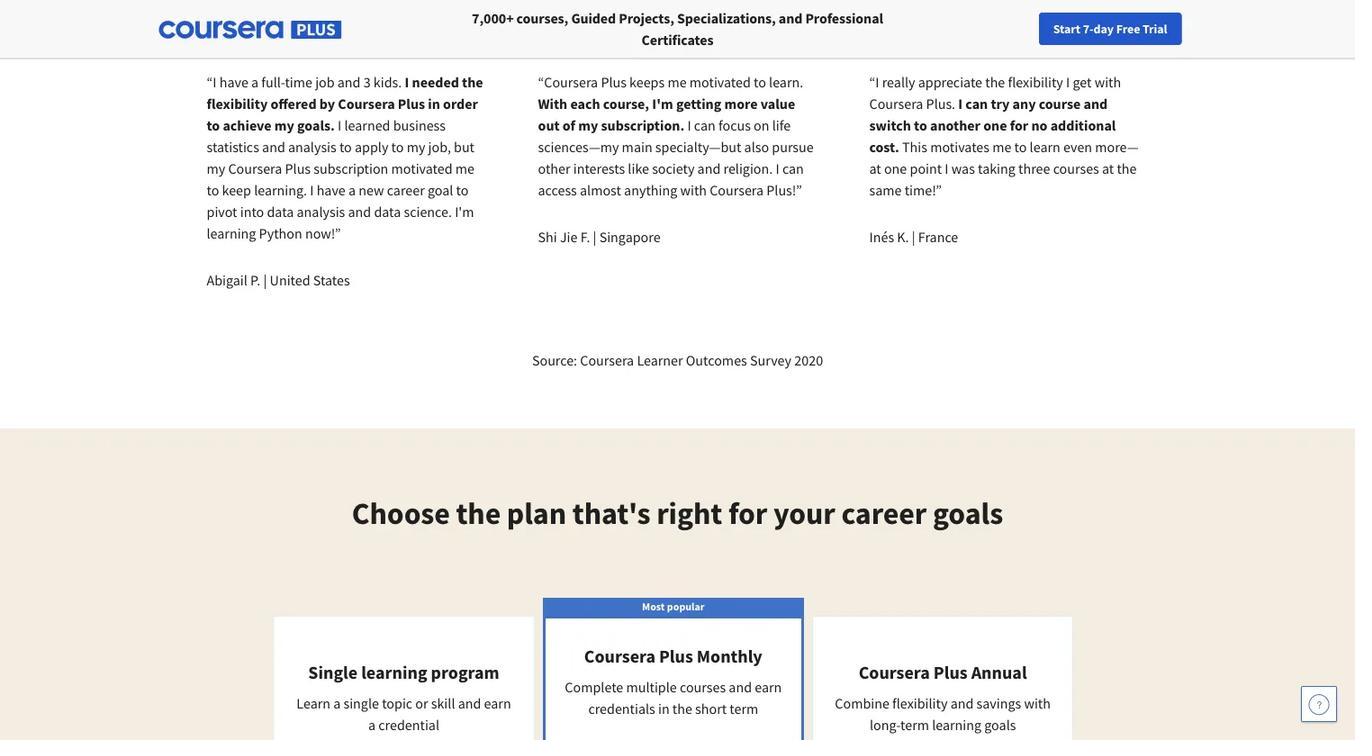 Task type: locate. For each thing, give the bounding box(es) containing it.
plus up learning. at top left
[[285, 159, 311, 177]]

0 vertical spatial me
[[668, 73, 687, 91]]

job
[[315, 73, 335, 91]]

1 horizontal spatial earn
[[755, 678, 782, 696]]

to up 'statistics'
[[207, 116, 220, 134]]

| right p.
[[263, 271, 267, 289]]

coursera up "combine"
[[859, 661, 930, 684]]

goals inside combine flexibility and savings with long-term learning goals
[[984, 716, 1016, 734]]

0 horizontal spatial learning
[[207, 224, 256, 242]]

credentials
[[588, 700, 655, 718]]

coursera down 3
[[338, 95, 395, 113]]

1 horizontal spatial term
[[900, 716, 929, 734]]

2 horizontal spatial flexibility
[[1008, 73, 1063, 91]]

taking
[[978, 159, 1016, 177]]

me down but
[[455, 159, 475, 177]]

and down 'specialty—but'
[[697, 159, 721, 177]]

at
[[869, 159, 881, 177], [1102, 159, 1114, 177]]

2 vertical spatial can
[[782, 159, 804, 177]]

for right right
[[728, 494, 767, 533]]

7,000+ courses, guided projects, specializations, and professional certificates
[[472, 9, 883, 49]]

courses
[[1053, 159, 1099, 177], [680, 678, 726, 696]]

1 vertical spatial your
[[773, 494, 835, 533]]

0 vertical spatial courses
[[1053, 159, 1099, 177]]

the left short
[[672, 700, 692, 718]]

choose
[[352, 494, 450, 533]]

a left new
[[348, 181, 356, 199]]

this motivates me to learn even more— at one point i was taking three courses at the same time!
[[869, 138, 1139, 199]]

flexibility
[[1008, 73, 1063, 91], [207, 95, 268, 113], [892, 694, 948, 712]]

1 vertical spatial for
[[728, 494, 767, 533]]

1 horizontal spatial career
[[841, 494, 927, 533]]

learning down pivot on the left top of the page
[[207, 224, 256, 242]]

goal
[[428, 181, 453, 199]]

to
[[754, 73, 766, 91], [207, 116, 220, 134], [914, 116, 927, 134], [339, 138, 352, 156], [391, 138, 404, 156], [1014, 138, 1027, 156], [207, 181, 219, 199], [456, 181, 469, 199]]

with inside combine flexibility and savings with long-term learning goals
[[1024, 694, 1051, 712]]

1 horizontal spatial courses
[[1053, 159, 1099, 177]]

coursera inside i learned business statistics and analysis to apply to my job, but my coursera plus subscription motivated me to keep learning. i have a new career goal to pivot into data analysis and data science. i'm learning python now!
[[228, 159, 282, 177]]

2 horizontal spatial me
[[992, 138, 1012, 156]]

order
[[443, 95, 478, 113]]

one inside this motivates me to learn even more— at one point i was taking three courses at the same time!
[[884, 159, 907, 177]]

and inside combine flexibility and savings with long-term learning goals
[[951, 694, 974, 712]]

learning down savings
[[932, 716, 982, 734]]

term down coursera plus annual
[[900, 716, 929, 734]]

and inside i can try any course and switch to another one for no additional cost.
[[1084, 95, 1108, 113]]

motivated up more
[[690, 73, 751, 91]]

a
[[251, 73, 259, 91], [348, 181, 356, 199], [333, 694, 341, 712], [368, 716, 376, 734]]

with
[[1095, 73, 1121, 91], [680, 181, 707, 199], [1024, 694, 1051, 712]]

at down more—
[[1102, 159, 1114, 177]]

i can try any course and switch to another one for no additional cost.
[[869, 95, 1116, 156]]

shi
[[538, 228, 557, 246]]

1 horizontal spatial have
[[317, 181, 346, 199]]

earn inside learn a single topic or skill and earn a credential
[[484, 694, 511, 712]]

like
[[628, 159, 649, 177]]

None search field
[[248, 11, 608, 47]]

1 horizontal spatial data
[[374, 203, 401, 221]]

0 vertical spatial can
[[966, 95, 988, 113]]

for left no
[[1010, 116, 1028, 134]]

choose the plan that's right for your career goals
[[352, 494, 1003, 533]]

i right the plus.
[[958, 95, 963, 113]]

1 vertical spatial have
[[317, 181, 346, 199]]

life
[[772, 116, 791, 134]]

1 vertical spatial courses
[[680, 678, 726, 696]]

to up the subscription
[[339, 138, 352, 156]]

with
[[538, 95, 567, 113]]

can inside i can try any course and switch to another one for no additional cost.
[[966, 95, 988, 113]]

earn down program
[[484, 694, 511, 712]]

projects,
[[619, 9, 674, 27]]

my
[[274, 116, 294, 134], [578, 116, 598, 134], [407, 138, 425, 156], [207, 159, 225, 177]]

that's
[[572, 494, 651, 533]]

goals for learning
[[984, 716, 1016, 734]]

1 horizontal spatial me
[[668, 73, 687, 91]]

motivated down job,
[[391, 159, 453, 177]]

0 vertical spatial with
[[1095, 73, 1121, 91]]

really
[[882, 73, 915, 91]]

1 vertical spatial goals
[[984, 716, 1016, 734]]

1 vertical spatial one
[[884, 159, 907, 177]]

in inside i needed the flexibility offered by coursera plus in order to achieve my goals.
[[428, 95, 440, 113]]

1 horizontal spatial in
[[658, 700, 670, 718]]

0 horizontal spatial one
[[884, 159, 907, 177]]

have
[[219, 73, 248, 91], [317, 181, 346, 199]]

plus up combine flexibility and savings with long-term learning goals
[[934, 661, 968, 684]]

get
[[1073, 73, 1092, 91]]

with inside the i really appreciate the flexibility i get with coursera plus.
[[1095, 73, 1121, 91]]

in down multiple
[[658, 700, 670, 718]]

term right short
[[730, 700, 758, 718]]

can for focus
[[694, 116, 716, 134]]

value
[[761, 95, 795, 113]]

| right k.
[[912, 228, 915, 246]]

learned
[[344, 116, 390, 134]]

2 vertical spatial flexibility
[[892, 694, 948, 712]]

0 horizontal spatial earn
[[484, 694, 511, 712]]

2 horizontal spatial learning
[[932, 716, 982, 734]]

i learned business statistics and analysis to apply to my job, but my coursera plus subscription motivated me to keep learning. i have a new career goal to pivot into data analysis and data science. i'm learning python now!
[[207, 116, 475, 242]]

to inside this motivates me to learn even more— at one point i was taking three courses at the same time!
[[1014, 138, 1027, 156]]

and up additional
[[1084, 95, 1108, 113]]

skill
[[431, 694, 455, 712]]

coursera up keep
[[228, 159, 282, 177]]

plus up course,
[[601, 73, 627, 91]]

i up 'specialty—but'
[[687, 116, 691, 134]]

single
[[343, 694, 379, 712]]

0 vertical spatial i'm
[[652, 95, 673, 113]]

data down new
[[374, 203, 401, 221]]

and right skill
[[458, 694, 481, 712]]

coursera inside the coursera plus keeps me motivated to learn. with each course, i'm getting more value out of my subscription.
[[544, 73, 598, 91]]

outcomes
[[686, 351, 747, 369]]

a down single
[[368, 716, 376, 734]]

short
[[695, 700, 727, 718]]

i'm down keeps
[[652, 95, 673, 113]]

2 vertical spatial learning
[[932, 716, 982, 734]]

1 vertical spatial with
[[680, 181, 707, 199]]

motivated
[[690, 73, 751, 91], [391, 159, 453, 177]]

plus inside i needed the flexibility offered by coursera plus in order to achieve my goals.
[[398, 95, 425, 113]]

analysis down the goals.
[[288, 138, 337, 156]]

plus inside the coursera plus keeps me motivated to learn. with each course, i'm getting more value out of my subscription.
[[601, 73, 627, 91]]

can
[[966, 95, 988, 113], [694, 116, 716, 134], [782, 159, 804, 177]]

0 horizontal spatial |
[[263, 271, 267, 289]]

the down more—
[[1117, 159, 1137, 177]]

0 horizontal spatial at
[[869, 159, 881, 177]]

to right goal at the top of page
[[456, 181, 469, 199]]

apply
[[355, 138, 388, 156]]

the up try
[[985, 73, 1005, 91]]

0 vertical spatial career
[[387, 181, 425, 199]]

appreciate
[[918, 73, 982, 91]]

another
[[930, 116, 981, 134]]

singapore
[[599, 228, 661, 246]]

0 horizontal spatial data
[[267, 203, 294, 221]]

pursue
[[772, 138, 814, 156]]

try
[[991, 95, 1010, 113]]

career
[[387, 181, 425, 199], [841, 494, 927, 533]]

learning
[[207, 224, 256, 242], [361, 661, 427, 684], [932, 716, 982, 734]]

but
[[454, 138, 475, 156]]

have left full-
[[219, 73, 248, 91]]

1 horizontal spatial your
[[997, 21, 1021, 37]]

interests
[[573, 159, 625, 177]]

coursera inside i can focus on life sciences—my main specialty—but also pursue other interests like society and religion. i can access almost anything with coursera plus!
[[710, 181, 764, 199]]

your
[[997, 21, 1021, 37], [773, 494, 835, 533]]

plus up business
[[398, 95, 425, 113]]

1 horizontal spatial |
[[593, 228, 596, 246]]

0 vertical spatial flexibility
[[1008, 73, 1063, 91]]

savings
[[977, 694, 1021, 712]]

my down business
[[407, 138, 425, 156]]

2 horizontal spatial with
[[1095, 73, 1121, 91]]

0 horizontal spatial can
[[694, 116, 716, 134]]

i left was
[[945, 159, 949, 177]]

your inside "link"
[[997, 21, 1021, 37]]

course,
[[603, 95, 649, 113]]

me
[[668, 73, 687, 91], [992, 138, 1012, 156], [455, 159, 475, 177]]

1 horizontal spatial i'm
[[652, 95, 673, 113]]

plus for coursera plus monthly
[[659, 645, 693, 668]]

me right keeps
[[668, 73, 687, 91]]

and left professional
[[779, 9, 803, 27]]

2 vertical spatial me
[[455, 159, 475, 177]]

coursera up complete
[[584, 645, 655, 668]]

and down monthly
[[729, 678, 752, 696]]

i'm right science.
[[455, 203, 474, 221]]

more
[[724, 95, 758, 113]]

can for try
[[966, 95, 988, 113]]

coursera down religion.
[[710, 181, 764, 199]]

and down new
[[348, 203, 371, 221]]

i left the really
[[875, 73, 879, 91]]

main
[[622, 138, 652, 156]]

learning inside combine flexibility and savings with long-term learning goals
[[932, 716, 982, 734]]

data down learning. at top left
[[267, 203, 294, 221]]

0 horizontal spatial in
[[428, 95, 440, 113]]

my down 'statistics'
[[207, 159, 225, 177]]

courses up short
[[680, 678, 726, 696]]

france
[[918, 228, 958, 246]]

combine
[[835, 694, 890, 712]]

coursera down the really
[[869, 95, 923, 113]]

plus inside i learned business statistics and analysis to apply to my job, but my coursera plus subscription motivated me to keep learning. i have a new career goal to pivot into data analysis and data science. i'm learning python now!
[[285, 159, 311, 177]]

can down pursue
[[782, 159, 804, 177]]

0 vertical spatial goals
[[933, 494, 1003, 533]]

0 horizontal spatial me
[[455, 159, 475, 177]]

me up taking
[[992, 138, 1012, 156]]

full-
[[261, 73, 285, 91]]

0 horizontal spatial with
[[680, 181, 707, 199]]

plus for coursera plus annual
[[934, 661, 968, 684]]

can down getting
[[694, 116, 716, 134]]

science.
[[404, 203, 452, 221]]

0 horizontal spatial i'm
[[455, 203, 474, 221]]

plus up multiple
[[659, 645, 693, 668]]

term
[[730, 700, 758, 718], [900, 716, 929, 734]]

to left "learn"
[[1014, 138, 1027, 156]]

career
[[1049, 21, 1084, 37]]

1 vertical spatial in
[[658, 700, 670, 718]]

1 horizontal spatial for
[[1010, 116, 1028, 134]]

can left try
[[966, 95, 988, 113]]

by
[[319, 95, 335, 113]]

have down the subscription
[[317, 181, 346, 199]]

2 horizontal spatial |
[[912, 228, 915, 246]]

cost.
[[869, 138, 899, 156]]

trial
[[1143, 21, 1167, 37]]

1 horizontal spatial motivated
[[690, 73, 751, 91]]

i right kids.
[[405, 73, 409, 91]]

0 horizontal spatial flexibility
[[207, 95, 268, 113]]

0 vertical spatial have
[[219, 73, 248, 91]]

guided
[[571, 9, 616, 27]]

3
[[364, 73, 371, 91]]

1 vertical spatial flexibility
[[207, 95, 268, 113]]

flexibility down coursera plus annual
[[892, 694, 948, 712]]

learning up topic
[[361, 661, 427, 684]]

coursera plus monthly
[[584, 645, 762, 668]]

1 horizontal spatial at
[[1102, 159, 1114, 177]]

2 vertical spatial with
[[1024, 694, 1051, 712]]

motivated inside i learned business statistics and analysis to apply to my job, but my coursera plus subscription motivated me to keep learning. i have a new career goal to pivot into data analysis and data science. i'm learning python now!
[[391, 159, 453, 177]]

and inside i can focus on life sciences—my main specialty—but also pursue other interests like society and religion. i can access almost anything with coursera plus!
[[697, 159, 721, 177]]

the up order
[[462, 73, 483, 91]]

0 vertical spatial one
[[983, 116, 1007, 134]]

me inside the coursera plus keeps me motivated to learn. with each course, i'm getting more value out of my subscription.
[[668, 73, 687, 91]]

1 horizontal spatial one
[[983, 116, 1007, 134]]

term inside combine flexibility and savings with long-term learning goals
[[900, 716, 929, 734]]

to inside i needed the flexibility offered by coursera plus in order to achieve my goals.
[[207, 116, 220, 134]]

i'm inside i learned business statistics and analysis to apply to my job, but my coursera plus subscription motivated me to keep learning. i have a new career goal to pivot into data analysis and data science. i'm learning python now!
[[455, 203, 474, 221]]

the left plan
[[456, 494, 501, 533]]

goals
[[933, 494, 1003, 533], [984, 716, 1016, 734]]

help center image
[[1308, 693, 1330, 715]]

one down try
[[983, 116, 1007, 134]]

coursera right source: on the left of page
[[580, 351, 634, 369]]

coursera plus image
[[159, 21, 342, 39]]

earn
[[755, 678, 782, 696], [484, 694, 511, 712]]

learning inside i learned business statistics and analysis to apply to my job, but my coursera plus subscription motivated me to keep learning. i have a new career goal to pivot into data analysis and data science. i'm learning python now!
[[207, 224, 256, 242]]

term inside complete multiple courses and earn credentials in the short term
[[730, 700, 758, 718]]

1 horizontal spatial with
[[1024, 694, 1051, 712]]

to left learn.
[[754, 73, 766, 91]]

0 vertical spatial motivated
[[690, 73, 751, 91]]

in inside complete multiple courses and earn credentials in the short term
[[658, 700, 670, 718]]

0 vertical spatial in
[[428, 95, 440, 113]]

0 vertical spatial for
[[1010, 116, 1028, 134]]

even
[[1063, 138, 1092, 156]]

0 horizontal spatial term
[[730, 700, 758, 718]]

and down achieve
[[262, 138, 285, 156]]

analysis
[[288, 138, 337, 156], [297, 203, 345, 221]]

and down coursera plus annual
[[951, 694, 974, 712]]

to up this
[[914, 116, 927, 134]]

with right get on the top
[[1095, 73, 1121, 91]]

society
[[652, 159, 695, 177]]

with down society
[[680, 181, 707, 199]]

with right savings
[[1024, 694, 1051, 712]]

flexibility up "any"
[[1008, 73, 1063, 91]]

plus for coursera plus keeps me motivated to learn. with each course, i'm getting more value out of my subscription.
[[601, 73, 627, 91]]

one up same
[[884, 159, 907, 177]]

i inside this motivates me to learn even more— at one point i was taking three courses at the same time!
[[945, 159, 949, 177]]

needed
[[412, 73, 459, 91]]

the inside this motivates me to learn even more— at one point i was taking three courses at the same time!
[[1117, 159, 1137, 177]]

my right of
[[578, 116, 598, 134]]

1 vertical spatial can
[[694, 116, 716, 134]]

in down needed
[[428, 95, 440, 113]]

1 vertical spatial analysis
[[297, 203, 345, 221]]

1 vertical spatial motivated
[[391, 159, 453, 177]]

plus
[[601, 73, 627, 91], [398, 95, 425, 113], [285, 159, 311, 177], [659, 645, 693, 668], [934, 661, 968, 684]]

flexibility up achieve
[[207, 95, 268, 113]]

in
[[428, 95, 440, 113], [658, 700, 670, 718]]

one
[[983, 116, 1007, 134], [884, 159, 907, 177]]

a inside i learned business statistics and analysis to apply to my job, but my coursera plus subscription motivated me to keep learning. i have a new career goal to pivot into data analysis and data science. i'm learning python now!
[[348, 181, 356, 199]]

0 horizontal spatial motivated
[[391, 159, 453, 177]]

analysis up now!
[[297, 203, 345, 221]]

1 vertical spatial i'm
[[455, 203, 474, 221]]

i left get on the top
[[1066, 73, 1070, 91]]

learn
[[297, 694, 330, 712]]

1 vertical spatial learning
[[361, 661, 427, 684]]

any
[[1013, 95, 1036, 113]]

0 horizontal spatial career
[[387, 181, 425, 199]]

at down cost.
[[869, 159, 881, 177]]

learn
[[1030, 138, 1061, 156]]

earn down monthly
[[755, 678, 782, 696]]

1 horizontal spatial flexibility
[[892, 694, 948, 712]]

keep
[[222, 181, 251, 199]]

job,
[[428, 138, 451, 156]]

coursera up each in the top left of the page
[[544, 73, 598, 91]]

| right f.
[[593, 228, 596, 246]]

1 vertical spatial me
[[992, 138, 1012, 156]]

2 horizontal spatial can
[[966, 95, 988, 113]]

anything
[[624, 181, 677, 199]]

0 vertical spatial learning
[[207, 224, 256, 242]]

my down offered
[[274, 116, 294, 134]]

0 vertical spatial your
[[997, 21, 1021, 37]]

courses down even in the top of the page
[[1053, 159, 1099, 177]]

the inside the i really appreciate the flexibility i get with coursera plus.
[[985, 73, 1005, 91]]

time!
[[905, 181, 936, 199]]

0 horizontal spatial for
[[728, 494, 767, 533]]

0 horizontal spatial courses
[[680, 678, 726, 696]]



Task type: describe. For each thing, give the bounding box(es) containing it.
on
[[754, 116, 769, 134]]

topic
[[382, 694, 413, 712]]

most
[[642, 599, 665, 613]]

no
[[1031, 116, 1048, 134]]

i can focus on life sciences—my main specialty—but also pursue other interests like society and religion. i can access almost anything with coursera plus!
[[538, 116, 814, 199]]

three
[[1018, 159, 1050, 177]]

long-
[[870, 716, 900, 734]]

each
[[570, 95, 600, 113]]

to inside i can try any course and switch to another one for no additional cost.
[[914, 116, 927, 134]]

coursera inside i needed the flexibility offered by coursera plus in order to achieve my goals.
[[338, 95, 395, 113]]

and inside learn a single topic or skill and earn a credential
[[458, 694, 481, 712]]

now!
[[305, 224, 335, 242]]

for inside i can try any course and switch to another one for no additional cost.
[[1010, 116, 1028, 134]]

| for this motivates me to learn even more— at one point i was taking three courses at the same time!
[[912, 228, 915, 246]]

one inside i can try any course and switch to another one for no additional cost.
[[983, 116, 1007, 134]]

into
[[240, 203, 264, 221]]

achieve
[[223, 116, 272, 134]]

popular
[[667, 599, 705, 613]]

start 7-day free trial
[[1053, 21, 1167, 37]]

show notifications image
[[1112, 23, 1134, 44]]

subscription.
[[601, 116, 685, 134]]

i right learning. at top left
[[310, 181, 314, 199]]

i really appreciate the flexibility i get with coursera plus.
[[869, 73, 1121, 113]]

earn inside complete multiple courses and earn credentials in the short term
[[755, 678, 782, 696]]

career inside i learned business statistics and analysis to apply to my job, but my coursera plus subscription motivated me to keep learning. i have a new career goal to pivot into data analysis and data science. i'm learning python now!
[[387, 181, 425, 199]]

pivot
[[207, 203, 237, 221]]

flexibility inside combine flexibility and savings with long-term learning goals
[[892, 694, 948, 712]]

professional
[[805, 9, 883, 27]]

this
[[902, 138, 927, 156]]

find your new career
[[971, 21, 1084, 37]]

me inside this motivates me to learn even more— at one point i was taking three courses at the same time!
[[992, 138, 1012, 156]]

new
[[1023, 21, 1047, 37]]

2 at from the left
[[1102, 159, 1114, 177]]

i inside i can try any course and switch to another one for no additional cost.
[[958, 95, 963, 113]]

0 horizontal spatial have
[[219, 73, 248, 91]]

more—
[[1095, 138, 1139, 156]]

free
[[1116, 21, 1140, 37]]

| for i learned business statistics and analysis to apply to my job, but my coursera plus subscription motivated me to keep learning. i have a new career goal to pivot into data analysis and data science. i'm learning python now!
[[263, 271, 267, 289]]

me inside i learned business statistics and analysis to apply to my job, but my coursera plus subscription motivated me to keep learning. i have a new career goal to pivot into data analysis and data science. i'm learning python now!
[[455, 159, 475, 177]]

motivated inside the coursera plus keeps me motivated to learn. with each course, i'm getting more value out of my subscription.
[[690, 73, 751, 91]]

i left full-
[[213, 73, 217, 91]]

or
[[415, 694, 428, 712]]

1 at from the left
[[869, 159, 881, 177]]

learn.
[[769, 73, 803, 91]]

abigail
[[207, 271, 248, 289]]

states
[[313, 271, 350, 289]]

have inside i learned business statistics and analysis to apply to my job, but my coursera plus subscription motivated me to keep learning. i have a new career goal to pivot into data analysis and data science. i'm learning python now!
[[317, 181, 346, 199]]

point
[[910, 159, 942, 177]]

goals for career
[[933, 494, 1003, 533]]

business
[[393, 116, 446, 134]]

courses inside this motivates me to learn even more— at one point i was taking three courses at the same time!
[[1053, 159, 1099, 177]]

courses inside complete multiple courses and earn credentials in the short term
[[680, 678, 726, 696]]

find
[[971, 21, 994, 37]]

coursera inside the i really appreciate the flexibility i get with coursera plus.
[[869, 95, 923, 113]]

1 vertical spatial career
[[841, 494, 927, 533]]

find your new career link
[[962, 18, 1093, 41]]

0 vertical spatial analysis
[[288, 138, 337, 156]]

out
[[538, 116, 560, 134]]

focus
[[719, 116, 751, 134]]

most popular
[[642, 599, 705, 613]]

plus!
[[767, 181, 796, 199]]

1 horizontal spatial can
[[782, 159, 804, 177]]

coursera plus keeps me motivated to learn. with each course, i'm getting more value out of my subscription.
[[538, 73, 803, 134]]

same
[[869, 181, 902, 199]]

to up pivot on the left top of the page
[[207, 181, 219, 199]]

getting
[[676, 95, 722, 113]]

and left 3
[[337, 73, 361, 91]]

of
[[563, 116, 575, 134]]

new
[[359, 181, 384, 199]]

additional
[[1050, 116, 1116, 134]]

complete
[[565, 678, 623, 696]]

right
[[657, 494, 722, 533]]

my inside the coursera plus keeps me motivated to learn. with each course, i'm getting more value out of my subscription.
[[578, 116, 598, 134]]

course
[[1039, 95, 1081, 113]]

courses,
[[516, 9, 568, 27]]

i up "plus!"
[[776, 159, 779, 177]]

time
[[285, 73, 312, 91]]

statistics
[[207, 138, 259, 156]]

2 data from the left
[[374, 203, 401, 221]]

to right "apply"
[[391, 138, 404, 156]]

single learning program
[[308, 661, 499, 684]]

also
[[744, 138, 769, 156]]

i'm inside the coursera plus keeps me motivated to learn. with each course, i'm getting more value out of my subscription.
[[652, 95, 673, 113]]

flexibility inside i needed the flexibility offered by coursera plus in order to achieve my goals.
[[207, 95, 268, 113]]

7-
[[1083, 21, 1094, 37]]

sciences—my
[[538, 138, 619, 156]]

keeps
[[630, 73, 665, 91]]

flexibility inside the i really appreciate the flexibility i get with coursera plus.
[[1008, 73, 1063, 91]]

certificates
[[642, 31, 714, 49]]

source:
[[532, 351, 577, 369]]

inés
[[869, 228, 894, 246]]

and inside 7,000+ courses, guided projects, specializations, and professional certificates
[[779, 9, 803, 27]]

1 data from the left
[[267, 203, 294, 221]]

1 horizontal spatial learning
[[361, 661, 427, 684]]

2020
[[794, 351, 823, 369]]

plan
[[507, 494, 566, 533]]

single
[[308, 661, 358, 684]]

was
[[952, 159, 975, 177]]

learning.
[[254, 181, 307, 199]]

learner
[[637, 351, 683, 369]]

jie
[[560, 228, 578, 246]]

7,000+
[[472, 9, 514, 27]]

p.
[[250, 271, 261, 289]]

to inside the coursera plus keeps me motivated to learn. with each course, i'm getting more value out of my subscription.
[[754, 73, 766, 91]]

i have a full-time job and 3 kids.
[[213, 73, 405, 91]]

kids.
[[374, 73, 402, 91]]

monthly
[[697, 645, 762, 668]]

i needed the flexibility offered by coursera plus in order to achieve my goals.
[[207, 73, 483, 134]]

plus.
[[926, 95, 955, 113]]

my inside i needed the flexibility offered by coursera plus in order to achieve my goals.
[[274, 116, 294, 134]]

and inside complete multiple courses and earn credentials in the short term
[[729, 678, 752, 696]]

religion.
[[724, 159, 773, 177]]

motivates
[[930, 138, 990, 156]]

i inside i needed the flexibility offered by coursera plus in order to achieve my goals.
[[405, 73, 409, 91]]

annual
[[971, 661, 1027, 684]]

the inside i needed the flexibility offered by coursera plus in order to achieve my goals.
[[462, 73, 483, 91]]

a right 'learn' on the bottom of page
[[333, 694, 341, 712]]

with inside i can focus on life sciences—my main specialty—but also pursue other interests like society and religion. i can access almost anything with coursera plus!
[[680, 181, 707, 199]]

multiple
[[626, 678, 677, 696]]

the inside complete multiple courses and earn credentials in the short term
[[672, 700, 692, 718]]

specializations,
[[677, 9, 776, 27]]

0 horizontal spatial your
[[773, 494, 835, 533]]

learn a single topic or skill and earn a credential
[[297, 694, 511, 734]]

i right the goals.
[[338, 116, 342, 134]]

a left full-
[[251, 73, 259, 91]]

almost
[[580, 181, 621, 199]]

subscription
[[314, 159, 388, 177]]

inés k. | france
[[869, 228, 958, 246]]



Task type: vqa. For each thing, say whether or not it's contained in the screenshot.
7-
yes



